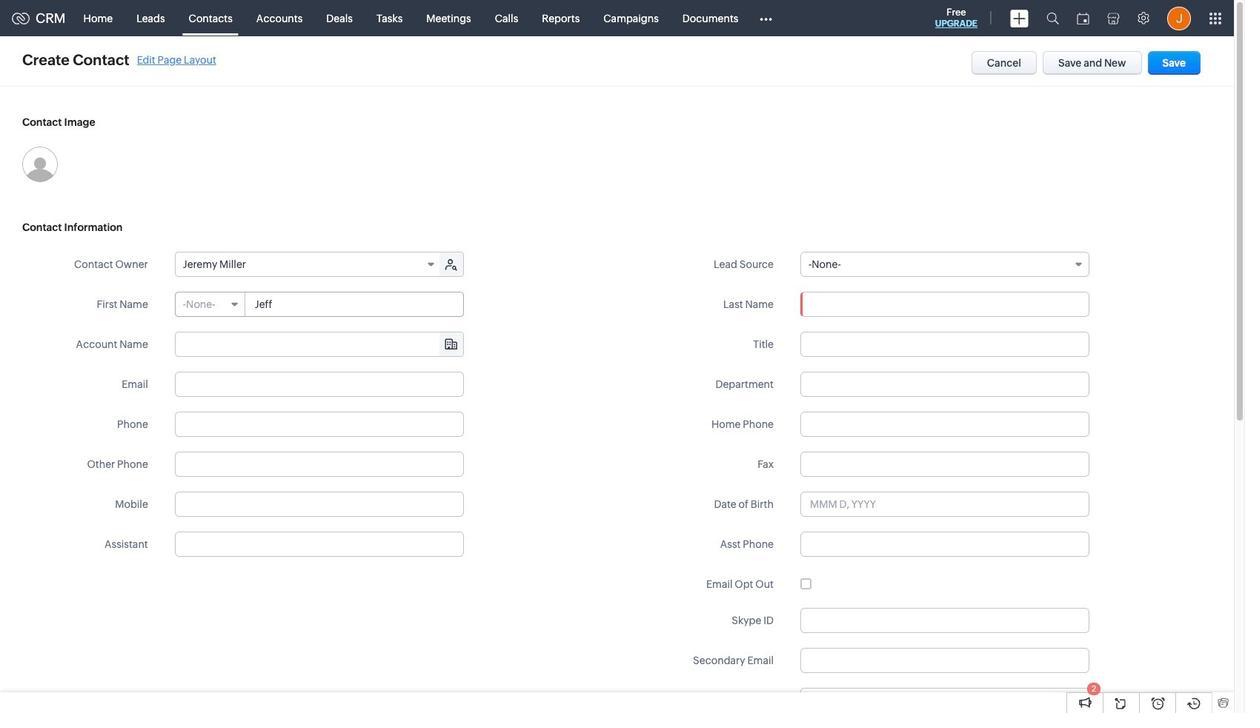 Task type: locate. For each thing, give the bounding box(es) containing it.
Other Modules field
[[750, 6, 782, 30]]

MMM D, YYYY text field
[[800, 492, 1089, 517]]

create menu element
[[1001, 0, 1038, 36]]

None field
[[800, 252, 1089, 277], [175, 253, 441, 276], [175, 293, 245, 316], [175, 333, 463, 356], [800, 252, 1089, 277], [175, 253, 441, 276], [175, 293, 245, 316], [175, 333, 463, 356]]

create menu image
[[1010, 9, 1029, 27]]

None text field
[[246, 293, 463, 316], [800, 332, 1089, 357], [800, 412, 1089, 437], [175, 452, 464, 477], [800, 452, 1089, 477], [800, 608, 1089, 634], [246, 293, 463, 316], [800, 332, 1089, 357], [800, 412, 1089, 437], [175, 452, 464, 477], [800, 452, 1089, 477], [800, 608, 1089, 634]]

search image
[[1046, 12, 1059, 24]]

image image
[[22, 147, 58, 182]]

profile element
[[1158, 0, 1200, 36]]

None text field
[[800, 292, 1089, 317], [175, 372, 464, 397], [800, 372, 1089, 397], [175, 412, 464, 437], [175, 492, 464, 517], [175, 532, 464, 557], [800, 532, 1089, 557], [800, 648, 1089, 674], [820, 689, 1089, 713], [800, 292, 1089, 317], [175, 372, 464, 397], [800, 372, 1089, 397], [175, 412, 464, 437], [175, 492, 464, 517], [175, 532, 464, 557], [800, 532, 1089, 557], [800, 648, 1089, 674], [820, 689, 1089, 713]]



Task type: vqa. For each thing, say whether or not it's contained in the screenshot.
Profile ICON
yes



Task type: describe. For each thing, give the bounding box(es) containing it.
logo image
[[12, 12, 30, 24]]

search element
[[1038, 0, 1068, 36]]

profile image
[[1167, 6, 1191, 30]]

calendar image
[[1077, 12, 1089, 24]]



